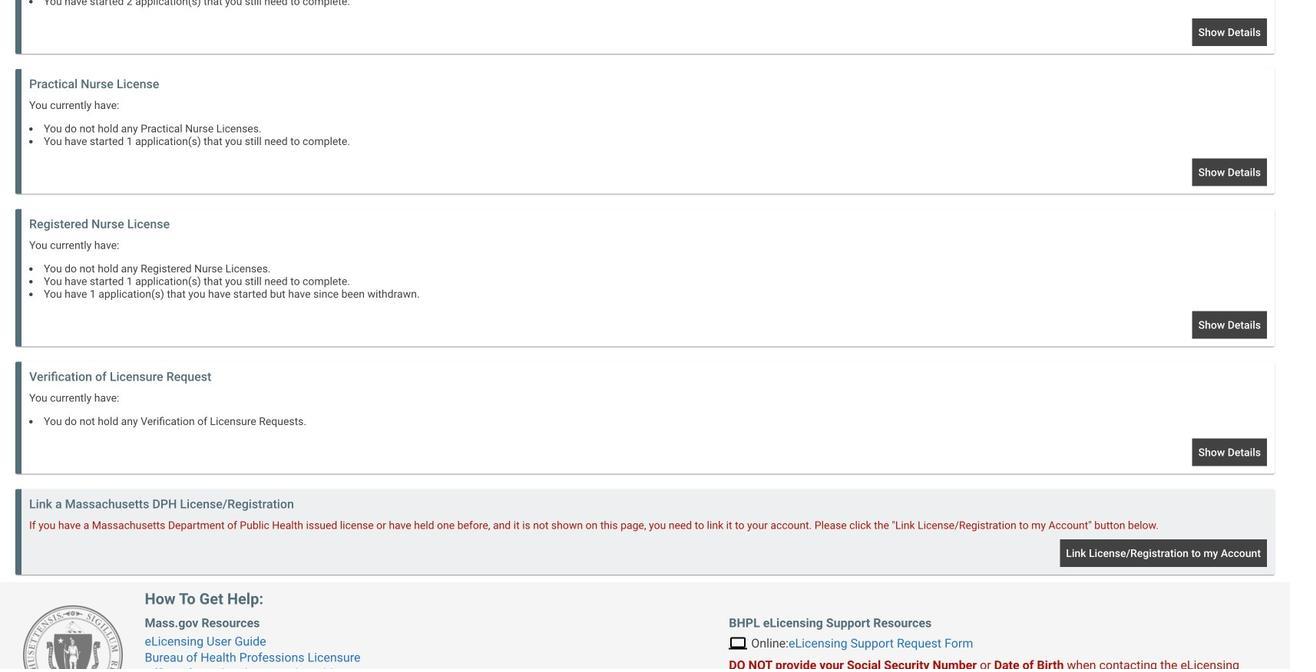 Task type: locate. For each thing, give the bounding box(es) containing it.
massachusetts state seal image
[[23, 606, 123, 670]]



Task type: vqa. For each thing, say whether or not it's contained in the screenshot.
third row from the bottom
no



